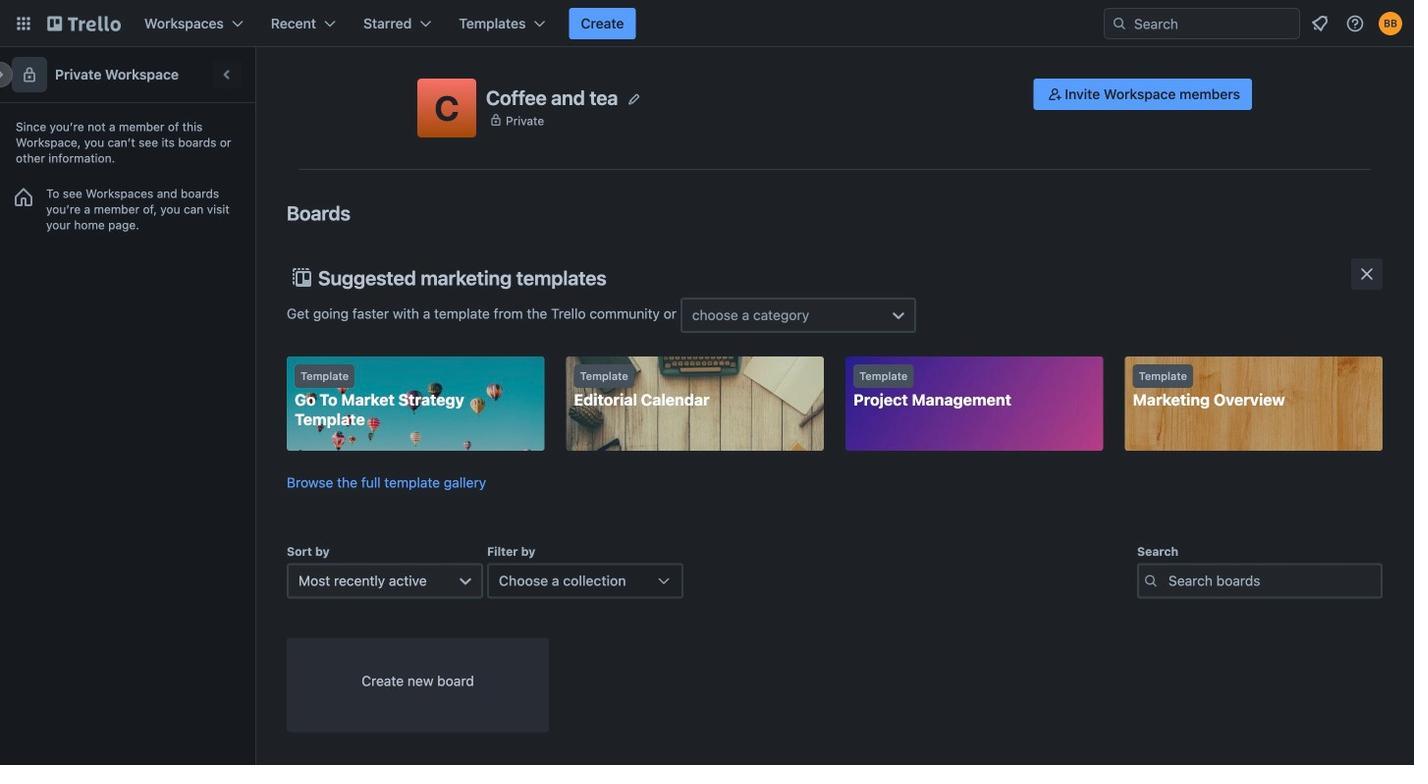 Task type: describe. For each thing, give the bounding box(es) containing it.
search image
[[1112, 16, 1128, 31]]

Search field
[[1104, 8, 1301, 39]]

bob builder (bobbuilder40) image
[[1379, 12, 1403, 35]]

back to home image
[[47, 8, 121, 39]]

switch to… image
[[14, 14, 33, 33]]

0 notifications image
[[1308, 12, 1332, 35]]

Search boards text field
[[1138, 563, 1383, 599]]

primary element
[[0, 0, 1415, 47]]



Task type: locate. For each thing, give the bounding box(es) containing it.
sm image
[[1045, 84, 1065, 104]]

open information menu image
[[1346, 14, 1365, 33]]

workspace navigation collapse icon image
[[214, 61, 242, 88]]



Task type: vqa. For each thing, say whether or not it's contained in the screenshot.
Collapse list image on the top left of page
no



